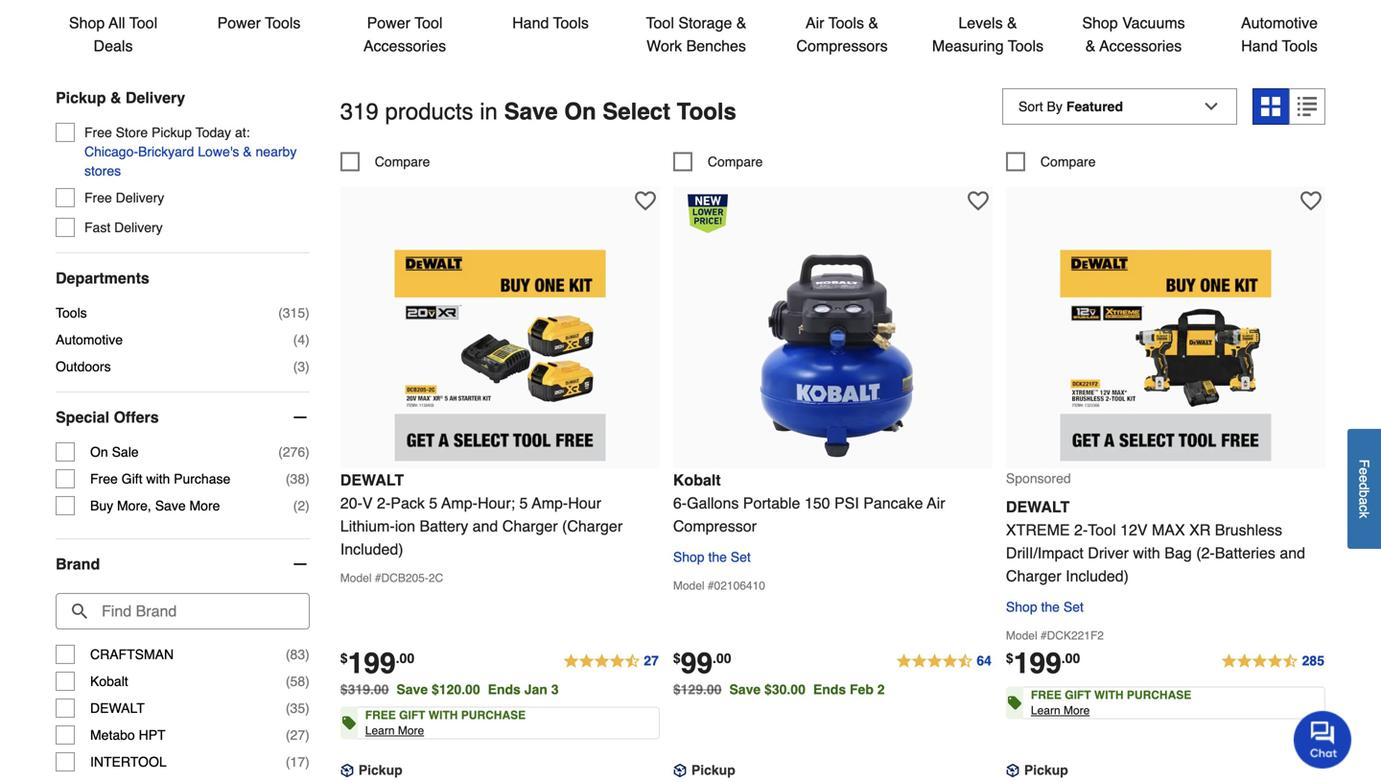 Task type: vqa. For each thing, say whether or not it's contained in the screenshot.
first $ from the right
yes



Task type: locate. For each thing, give the bounding box(es) containing it.
0 vertical spatial delivery
[[126, 89, 185, 106]]

included)
[[340, 540, 404, 558], [1066, 567, 1130, 585]]

2- inside the dewalt 20-v 2-pack 5 amp-hour; 5 amp-hour lithium-ion battery and charger (charger included)
[[377, 494, 391, 512]]

3 right jan
[[552, 682, 559, 697]]

58
[[290, 674, 305, 689]]

compare inside 5014688329 element
[[375, 154, 430, 170]]

kobalt inside kobalt 6-gallons portable 150 psi pancake air compressor
[[674, 471, 721, 489]]

0 vertical spatial automotive
[[1242, 14, 1319, 31]]

) for ( 27 )
[[305, 727, 310, 743]]

included) down lithium- on the bottom left
[[340, 540, 404, 558]]

c
[[1358, 505, 1373, 512]]

tools inside levels & measuring tools
[[1009, 37, 1044, 55]]

pickup down $319.00
[[359, 763, 403, 778]]

compare for 5014029963 element on the top of the page
[[708, 154, 763, 170]]

tag filled image down $319.00
[[342, 710, 356, 737]]

dewalt for 20-
[[340, 471, 404, 489]]

with
[[146, 471, 170, 486], [1134, 544, 1161, 562]]

dewalt xtreme 2-tool 12v max xr brushless drili/impact driver with bag (2-batteries and charger included) image
[[1061, 250, 1272, 461]]

shop down compressor
[[674, 550, 705, 565]]

shop inside "shop vacuums & accessories"
[[1083, 14, 1119, 31]]

was price $129.00 element
[[674, 677, 730, 697]]

automotive
[[1242, 14, 1319, 31], [56, 332, 123, 347]]

0 horizontal spatial learn
[[365, 724, 395, 738]]

1 horizontal spatial dewalt
[[340, 471, 404, 489]]

the for right shop the set link
[[1042, 599, 1060, 615]]

chat invite button image
[[1295, 710, 1353, 769]]

2 horizontal spatial heart outline image
[[1301, 191, 1322, 212]]

2 .00 from the left
[[713, 651, 732, 666]]

shop for shop the set link to the left
[[674, 550, 705, 565]]

stores
[[84, 163, 121, 178]]

3 $ from the left
[[1007, 651, 1014, 666]]

11 ) from the top
[[305, 754, 310, 770]]

more down $319.00 save $120.00 ends jan 3
[[398, 724, 424, 738]]

hand up grid view icon
[[1242, 37, 1279, 55]]

1 vertical spatial free
[[365, 709, 396, 722]]

accessories inside "shop vacuums & accessories"
[[1100, 37, 1183, 55]]

0 horizontal spatial gift
[[399, 709, 426, 722]]

pickup image
[[1007, 764, 1020, 777]]

power inside the "power tool accessories"
[[367, 14, 411, 31]]

minus image inside the special offers button
[[291, 408, 310, 427]]

air inside 'air tools & compressors'
[[806, 14, 825, 31]]

2- right v
[[377, 494, 391, 512]]

2 horizontal spatial dewalt
[[1007, 498, 1070, 516]]

0 horizontal spatial 4.5 stars image
[[563, 650, 660, 673]]

$ up $129.00
[[674, 651, 681, 666]]

0 horizontal spatial set
[[731, 550, 751, 565]]

1 horizontal spatial the
[[1042, 599, 1060, 615]]

departments element
[[56, 269, 310, 288]]

1 horizontal spatial power
[[367, 14, 411, 31]]

( 4 )
[[293, 332, 310, 347]]

2 power from the left
[[367, 14, 411, 31]]

e up b
[[1358, 475, 1373, 482]]

the for shop the set link to the left
[[709, 550, 727, 565]]

and inside the dewalt 20-v 2-pack 5 amp-hour; 5 amp-hour lithium-ion battery and charger (charger included)
[[473, 517, 498, 535]]

17
[[290, 754, 305, 770]]

b
[[1358, 490, 1373, 497]]

ends
[[488, 682, 521, 697], [814, 682, 847, 697]]

was price $319.00 element
[[340, 677, 397, 697]]

power tools
[[217, 14, 301, 31]]

with right gift
[[146, 471, 170, 486]]

1 horizontal spatial gift
[[1066, 689, 1092, 702]]

shop the set up model # 02106410
[[674, 550, 751, 565]]

actual price $199.00 element down the model # dck221f2
[[1007, 647, 1081, 680]]

) up 58
[[305, 647, 310, 662]]

shop up the model # dck221f2
[[1007, 599, 1038, 615]]

1 horizontal spatial charger
[[1007, 567, 1062, 585]]

2 vertical spatial delivery
[[114, 220, 163, 235]]

0 horizontal spatial $
[[340, 651, 348, 666]]

buy
[[90, 498, 113, 513]]

f e e d b a c k
[[1358, 459, 1373, 518]]

1 vertical spatial kobalt
[[90, 674, 128, 689]]

0 vertical spatial the
[[709, 550, 727, 565]]

27 left 99
[[644, 653, 659, 669]]

( 35 )
[[286, 700, 310, 716]]

1 horizontal spatial $
[[674, 651, 681, 666]]

shop for right shop the set link
[[1007, 599, 1038, 615]]

# down lithium- on the bottom left
[[375, 572, 381, 585]]

learn down the model # dck221f2
[[1032, 704, 1061, 717]]

1 horizontal spatial 3
[[552, 682, 559, 697]]

1 $ from the left
[[340, 651, 348, 666]]

levels & measuring tools
[[933, 14, 1044, 55]]

( for 17
[[286, 754, 290, 770]]

2 horizontal spatial 4.5 stars image
[[1221, 650, 1326, 673]]

actual price $199.00 element up $319.00
[[340, 647, 415, 680]]

amp- up the battery on the left of the page
[[442, 494, 478, 512]]

e up d
[[1358, 467, 1373, 475]]

0 vertical spatial with
[[146, 471, 170, 486]]

1 vertical spatial with
[[429, 709, 458, 722]]

2 right feb
[[878, 682, 885, 697]]

dewalt xtreme 2-tool 12v max xr brushless drili/impact driver with bag (2-batteries and charger included)
[[1007, 498, 1306, 585]]

) up ( 27 )
[[305, 700, 310, 716]]

$129.00
[[674, 682, 722, 697]]

1 horizontal spatial hand
[[1242, 37, 1279, 55]]

0 horizontal spatial 3
[[298, 359, 305, 374]]

&
[[737, 14, 747, 31], [869, 14, 879, 31], [1008, 14, 1018, 31], [1086, 37, 1096, 55], [110, 89, 121, 106], [243, 144, 252, 159]]

1 horizontal spatial model
[[674, 579, 705, 593]]

shop the set for right shop the set link
[[1007, 599, 1084, 615]]

2 $ 199 .00 from the left
[[1007, 647, 1081, 680]]

1 vertical spatial set
[[1064, 599, 1084, 615]]

free down the model # dck221f2
[[1032, 689, 1062, 702]]

)
[[305, 305, 310, 320], [305, 332, 310, 347], [305, 359, 310, 374], [305, 444, 310, 460], [305, 471, 310, 486], [305, 498, 310, 513], [305, 647, 310, 662], [305, 674, 310, 689], [305, 700, 310, 716], [305, 727, 310, 743], [305, 754, 310, 770]]

2 accessories from the left
[[1100, 37, 1183, 55]]

0 vertical spatial 2-
[[377, 494, 391, 512]]

minus image
[[291, 408, 310, 427], [291, 555, 310, 574]]

free up buy
[[90, 471, 118, 486]]

& inside chicago-brickyard lowe's & nearby stores
[[243, 144, 252, 159]]

set for right shop the set link
[[1064, 599, 1084, 615]]

delivery up the fast delivery
[[116, 190, 164, 205]]

tool up the products
[[415, 14, 443, 31]]

savings save $30.00 element
[[730, 682, 893, 697]]

with inside dewalt xtreme 2-tool 12v max xr brushless drili/impact driver with bag (2-batteries and charger included)
[[1134, 544, 1161, 562]]

.00 down 'dck221f2'
[[1062, 651, 1081, 666]]

1 vertical spatial included)
[[1066, 567, 1130, 585]]

1 horizontal spatial #
[[708, 579, 715, 593]]

3 4.5 stars image from the left
[[1221, 650, 1326, 673]]

3 ) from the top
[[305, 359, 310, 374]]

actual price $199.00 element
[[340, 647, 415, 680], [1007, 647, 1081, 680]]

$ 199 .00 up $319.00
[[340, 647, 415, 680]]

minus image for brand
[[291, 555, 310, 574]]

) for ( 83 )
[[305, 647, 310, 662]]

charger down hour;
[[503, 517, 558, 535]]

hand
[[513, 14, 549, 31], [1242, 37, 1279, 55]]

2 ) from the top
[[305, 332, 310, 347]]

1 5 from the left
[[429, 494, 438, 512]]

all
[[109, 14, 125, 31]]

3
[[298, 359, 305, 374], [552, 682, 559, 697]]

automotive hand tools button
[[1223, 0, 1338, 57]]

shop left all
[[69, 14, 105, 31]]

0 horizontal spatial amp-
[[442, 494, 478, 512]]

shop the set link
[[674, 546, 751, 569], [1007, 596, 1084, 619]]

10 ) from the top
[[305, 727, 310, 743]]

4 ) from the top
[[305, 444, 310, 460]]

hand inside automotive hand tools
[[1242, 37, 1279, 55]]

0 vertical spatial air
[[806, 14, 825, 31]]

accessories
[[364, 37, 446, 55], [1100, 37, 1183, 55]]

tag filled image
[[1009, 690, 1022, 717], [342, 710, 356, 737]]

.00 up was price $319.00 element
[[396, 651, 415, 666]]

pickup image
[[340, 764, 354, 777], [674, 764, 687, 777]]

compare for the 1000981080 element
[[1041, 154, 1096, 170]]

1 vertical spatial shop the set
[[1007, 599, 1084, 615]]

5 ) from the top
[[305, 471, 310, 486]]

1 horizontal spatial .00
[[713, 651, 732, 666]]

ends for 199
[[488, 682, 521, 697]]

amp-
[[442, 494, 478, 512], [532, 494, 568, 512]]

compare inside the 1000981080 element
[[1041, 154, 1096, 170]]

0 horizontal spatial air
[[806, 14, 825, 31]]

1 horizontal spatial amp-
[[532, 494, 568, 512]]

) down ( 27 )
[[305, 754, 310, 770]]

automotive for automotive
[[56, 332, 123, 347]]

compare inside 5014029963 element
[[708, 154, 763, 170]]

( for 2
[[293, 498, 298, 513]]

1 compare from the left
[[375, 154, 430, 170]]

2 actual price $199.00 element from the left
[[1007, 647, 1081, 680]]

pickup image down $129.00
[[674, 764, 687, 777]]

4.5 stars image containing 64
[[896, 650, 993, 673]]

with down the 12v
[[1134, 544, 1161, 562]]

4.5 stars image
[[563, 650, 660, 673], [896, 650, 993, 673], [1221, 650, 1326, 673]]

shop inside shop all tool deals
[[69, 14, 105, 31]]

included) inside dewalt xtreme 2-tool 12v max xr brushless drili/impact driver with bag (2-batteries and charger included)
[[1066, 567, 1130, 585]]

dewalt 20-v 2-pack 5 amp-hour; 5 amp-hour lithium-ion battery and charger (charger included) image
[[395, 250, 606, 461]]

pickup for 2nd pickup image
[[692, 763, 736, 778]]

1 vertical spatial the
[[1042, 599, 1060, 615]]

2 199 from the left
[[1014, 647, 1062, 680]]

free for free delivery
[[84, 190, 112, 205]]

pickup
[[56, 89, 106, 106], [152, 125, 192, 140], [359, 763, 403, 778], [692, 763, 736, 778], [1025, 763, 1069, 778]]

included) down driver
[[1066, 567, 1130, 585]]

& inside tool storage & work benches
[[737, 14, 747, 31]]

$319.00
[[340, 682, 389, 697]]

model left 02106410
[[674, 579, 705, 593]]

accessories down vacuums
[[1100, 37, 1183, 55]]

2 compare from the left
[[708, 154, 763, 170]]

1 vertical spatial delivery
[[116, 190, 164, 205]]

pickup up brickyard
[[152, 125, 192, 140]]

0 vertical spatial free
[[1032, 689, 1062, 702]]

1 horizontal spatial heart outline image
[[968, 191, 989, 212]]

1 vertical spatial gift
[[399, 709, 426, 722]]

gallons
[[687, 494, 739, 512]]

shop the set up the model # dck221f2
[[1007, 599, 1084, 615]]

1 horizontal spatial actual price $199.00 element
[[1007, 647, 1081, 680]]

.00
[[396, 651, 415, 666], [713, 651, 732, 666], [1062, 651, 1081, 666]]

tool right all
[[129, 14, 158, 31]]

319 products in save on select tools
[[340, 98, 737, 125]]

0 horizontal spatial ends
[[488, 682, 521, 697]]

1 horizontal spatial $ 199 .00
[[1007, 647, 1081, 680]]

shop the set for shop the set link to the left
[[674, 550, 751, 565]]

actual price $199.00 element for 285
[[1007, 647, 1081, 680]]

0 vertical spatial minus image
[[291, 408, 310, 427]]

( for 27
[[286, 727, 290, 743]]

special
[[56, 408, 109, 426]]

199
[[348, 647, 396, 680], [1014, 647, 1062, 680]]

1 minus image from the top
[[291, 408, 310, 427]]

nearby
[[256, 144, 297, 159]]

save down free gift with purchase
[[155, 498, 186, 513]]

0 vertical spatial set
[[731, 550, 751, 565]]

1 amp- from the left
[[442, 494, 478, 512]]

free down $319.00
[[365, 709, 396, 722]]

max
[[1153, 521, 1186, 539]]

0 horizontal spatial model
[[340, 572, 372, 585]]

kobalt up gallons
[[674, 471, 721, 489]]

driver
[[1089, 544, 1130, 562]]

# for dcb205-2c
[[375, 572, 381, 585]]

( for 83
[[286, 647, 290, 662]]

$ 99 .00
[[674, 647, 732, 680]]

( 315 )
[[278, 305, 310, 320]]

with down 'dck221f2'
[[1095, 689, 1124, 702]]

1 actual price $199.00 element from the left
[[340, 647, 415, 680]]

0 horizontal spatial 27
[[290, 727, 305, 743]]

0 horizontal spatial 2-
[[377, 494, 391, 512]]

27 inside 4.5 stars 'image'
[[644, 653, 659, 669]]

free for free gift with purchase
[[90, 471, 118, 486]]

1 vertical spatial more
[[1064, 704, 1091, 717]]

) up 4
[[305, 305, 310, 320]]

amp- up (charger
[[532, 494, 568, 512]]

2 4.5 stars image from the left
[[896, 650, 993, 673]]

1 horizontal spatial 4.5 stars image
[[896, 650, 993, 673]]

kobalt for kobalt
[[90, 674, 128, 689]]

free
[[84, 125, 112, 140], [84, 190, 112, 205], [90, 471, 118, 486]]

38
[[290, 471, 305, 486]]

1 vertical spatial on
[[90, 444, 108, 460]]

delivery down free delivery
[[114, 220, 163, 235]]

285 button
[[1221, 650, 1326, 673]]

savings save $120.00 element
[[397, 682, 567, 697]]

64
[[977, 653, 992, 669]]

accessories up the products
[[364, 37, 446, 55]]

6 ) from the top
[[305, 498, 310, 513]]

$
[[340, 651, 348, 666], [674, 651, 681, 666], [1007, 651, 1014, 666]]

) for ( 276 )
[[305, 444, 310, 460]]

1 horizontal spatial 5
[[520, 494, 528, 512]]

pickup down $129.00
[[692, 763, 736, 778]]

shop the set link up model # 02106410
[[674, 546, 751, 569]]

) up '( 3 )'
[[305, 332, 310, 347]]

5014688329 element
[[340, 152, 430, 171]]

tag filled image up pickup icon
[[1009, 690, 1022, 717]]

1 horizontal spatial kobalt
[[674, 471, 721, 489]]

and
[[473, 517, 498, 535], [1281, 544, 1306, 562]]

2 minus image from the top
[[291, 555, 310, 574]]

(
[[278, 305, 283, 320], [293, 332, 298, 347], [293, 359, 298, 374], [278, 444, 283, 460], [286, 471, 290, 486], [293, 498, 298, 513], [286, 647, 290, 662], [286, 674, 290, 689], [286, 700, 290, 716], [286, 727, 290, 743], [286, 754, 290, 770]]

2 amp- from the left
[[532, 494, 568, 512]]

hand up '319 products in save on select tools'
[[513, 14, 549, 31]]

charger inside the dewalt 20-v 2-pack 5 amp-hour; 5 amp-hour lithium-ion battery and charger (charger included)
[[503, 517, 558, 535]]

2 $ from the left
[[674, 651, 681, 666]]

4.5 stars image for ends jan 3
[[563, 650, 660, 673]]

model left dcb205-
[[340, 572, 372, 585]]

1 vertical spatial shop the set link
[[1007, 596, 1084, 619]]

minus image up "276"
[[291, 408, 310, 427]]

1 vertical spatial free
[[84, 190, 112, 205]]

3 .00 from the left
[[1062, 651, 1081, 666]]

tool inside the "power tool accessories"
[[415, 14, 443, 31]]

model # dcb205-2c
[[340, 572, 444, 585]]

shop
[[69, 14, 105, 31], [1083, 14, 1119, 31], [674, 550, 705, 565], [1007, 599, 1038, 615]]

8 ) from the top
[[305, 674, 310, 689]]

delivery
[[126, 89, 185, 106], [116, 190, 164, 205], [114, 220, 163, 235]]

included) inside the dewalt 20-v 2-pack 5 amp-hour; 5 amp-hour lithium-ion battery and charger (charger included)
[[340, 540, 404, 558]]

pickup for 1st pickup image from the left
[[359, 763, 403, 778]]

) down ( 35 )
[[305, 727, 310, 743]]

1 horizontal spatial learn
[[1032, 704, 1061, 717]]

hand tools
[[513, 14, 589, 31]]

2 vertical spatial free
[[90, 471, 118, 486]]

) up ( 2 )
[[305, 471, 310, 486]]

0 horizontal spatial and
[[473, 517, 498, 535]]

tool inside tool storage & work benches
[[646, 14, 675, 31]]

shop the set
[[674, 550, 751, 565], [1007, 599, 1084, 615]]

1 horizontal spatial with
[[1134, 544, 1161, 562]]

1 199 from the left
[[348, 647, 396, 680]]

tools
[[265, 14, 301, 31], [553, 14, 589, 31], [829, 14, 865, 31], [1009, 37, 1044, 55], [1283, 37, 1319, 55], [677, 98, 737, 125], [56, 305, 87, 320]]

0 horizontal spatial the
[[709, 550, 727, 565]]

minus image inside brand "button"
[[291, 555, 310, 574]]

ends left feb
[[814, 682, 847, 697]]

charger inside dewalt xtreme 2-tool 12v max xr brushless drili/impact driver with bag (2-batteries and charger included)
[[1007, 567, 1062, 585]]

free for free store pickup today at:
[[84, 125, 112, 140]]

the up model # 02106410
[[709, 550, 727, 565]]

dewalt inside dewalt xtreme 2-tool 12v max xr brushless drili/impact driver with bag (2-batteries and charger included)
[[1007, 498, 1070, 516]]

on left sale
[[90, 444, 108, 460]]

) up ( 35 )
[[305, 674, 310, 689]]

0 horizontal spatial power
[[217, 14, 261, 31]]

1 vertical spatial automotive
[[56, 332, 123, 347]]

power tools button
[[202, 0, 317, 34]]

.00 inside "$ 99 .00"
[[713, 651, 732, 666]]

) up ( 38 )
[[305, 444, 310, 460]]

air up compressors
[[806, 14, 825, 31]]

3 down 4
[[298, 359, 305, 374]]

1 ends from the left
[[488, 682, 521, 697]]

83
[[290, 647, 305, 662]]

deals
[[94, 37, 133, 55]]

tool
[[129, 14, 158, 31], [415, 14, 443, 31], [646, 14, 675, 31], [1089, 521, 1117, 539]]

( for 35
[[286, 700, 290, 716]]

$ right 64
[[1007, 651, 1014, 666]]

with
[[1095, 689, 1124, 702], [429, 709, 458, 722]]

air tools & compressors button
[[785, 0, 900, 57]]

2 horizontal spatial compare
[[1041, 154, 1096, 170]]

free delivery
[[84, 190, 164, 205]]

27
[[644, 653, 659, 669], [290, 727, 305, 743]]

0 vertical spatial 27
[[644, 653, 659, 669]]

0 vertical spatial dewalt
[[340, 471, 404, 489]]

0 vertical spatial and
[[473, 517, 498, 535]]

gift down 'dck221f2'
[[1066, 689, 1092, 702]]

1 4.5 stars image from the left
[[563, 650, 660, 673]]

2 horizontal spatial .00
[[1062, 651, 1081, 666]]

2 ends from the left
[[814, 682, 847, 697]]

set up 'dck221f2'
[[1064, 599, 1084, 615]]

dewalt up xtreme
[[1007, 498, 1070, 516]]

$ up $319.00
[[340, 651, 348, 666]]

automotive for automotive hand tools
[[1242, 14, 1319, 31]]

craftsman
[[90, 647, 174, 662]]

1 horizontal spatial purchase
[[1128, 689, 1192, 702]]

1 horizontal spatial compare
[[708, 154, 763, 170]]

compressor
[[674, 517, 757, 535]]

1 horizontal spatial more
[[398, 724, 424, 738]]

list view image
[[1298, 97, 1318, 116]]

pickup right pickup icon
[[1025, 763, 1069, 778]]

3 compare from the left
[[1041, 154, 1096, 170]]

$ 199 .00 down the model # dck221f2
[[1007, 647, 1081, 680]]

shop for shop all tool deals button
[[69, 14, 105, 31]]

save left $30.00
[[730, 682, 761, 697]]

5 up the battery on the left of the page
[[429, 494, 438, 512]]

27 down ( 35 )
[[290, 727, 305, 743]]

dewalt up 'metabo'
[[90, 700, 145, 716]]

set up 02106410
[[731, 550, 751, 565]]

1 horizontal spatial included)
[[1066, 567, 1130, 585]]

1 accessories from the left
[[364, 37, 446, 55]]

$ 199 .00 for 27
[[340, 647, 415, 680]]

the up the model # dck221f2
[[1042, 599, 1060, 615]]

and down hour;
[[473, 517, 498, 535]]

on left select
[[565, 98, 597, 125]]

.00 up was price $129.00 element
[[713, 651, 732, 666]]

batteries
[[1216, 544, 1276, 562]]

dewalt inside the dewalt 20-v 2-pack 5 amp-hour; 5 amp-hour lithium-ion battery and charger (charger included)
[[340, 471, 404, 489]]

2 horizontal spatial model
[[1007, 629, 1038, 643]]

set for shop the set link to the left
[[731, 550, 751, 565]]

1 .00 from the left
[[396, 651, 415, 666]]

0 horizontal spatial .00
[[396, 651, 415, 666]]

# down compressor
[[708, 579, 715, 593]]

more down 'dck221f2'
[[1064, 704, 1091, 717]]

more down purchase
[[190, 498, 220, 513]]

gift down $319.00 save $120.00 ends jan 3
[[399, 709, 426, 722]]

free store pickup today at:
[[84, 125, 250, 140]]

0 vertical spatial with
[[1095, 689, 1124, 702]]

0 horizontal spatial automotive
[[56, 332, 123, 347]]

0 horizontal spatial #
[[375, 572, 381, 585]]

0 vertical spatial included)
[[340, 540, 404, 558]]

2 down ( 38 )
[[298, 498, 305, 513]]

9 ) from the top
[[305, 700, 310, 716]]

1 vertical spatial 27
[[290, 727, 305, 743]]

7 ) from the top
[[305, 647, 310, 662]]

automotive up outdoors
[[56, 332, 123, 347]]

vacuums
[[1123, 14, 1186, 31]]

150
[[805, 494, 831, 512]]

& inside levels & measuring tools
[[1008, 14, 1018, 31]]

e
[[1358, 467, 1373, 475], [1358, 475, 1373, 482]]

pickup down deals
[[56, 89, 106, 106]]

1 horizontal spatial 199
[[1014, 647, 1062, 680]]

2 5 from the left
[[520, 494, 528, 512]]

0 horizontal spatial kobalt
[[90, 674, 128, 689]]

0 horizontal spatial shop the set
[[674, 550, 751, 565]]

199 for 285
[[1014, 647, 1062, 680]]

1 vertical spatial and
[[1281, 544, 1306, 562]]

0 horizontal spatial actual price $199.00 element
[[340, 647, 415, 680]]

automotive inside button
[[1242, 14, 1319, 31]]

1 $ 199 .00 from the left
[[340, 647, 415, 680]]

model left 'dck221f2'
[[1007, 629, 1038, 643]]

1 vertical spatial 2-
[[1075, 521, 1089, 539]]

chicago-brickyard lowe's & nearby stores
[[84, 144, 297, 178]]

1 power from the left
[[217, 14, 261, 31]]

power tool accessories button
[[347, 0, 463, 57]]

kobalt 6-gallons portable 150 psi pancake air compressor
[[674, 471, 946, 535]]

0 horizontal spatial $ 199 .00
[[340, 647, 415, 680]]

1 e from the top
[[1358, 467, 1373, 475]]

199 up $319.00
[[348, 647, 396, 680]]

f
[[1358, 459, 1373, 467]]

ends left jan
[[488, 682, 521, 697]]

2- up driver
[[1075, 521, 1089, 539]]

1 ) from the top
[[305, 305, 310, 320]]

# down the drili/impact
[[1041, 629, 1048, 643]]

4.5 stars image containing 27
[[563, 650, 660, 673]]

automotive up grid view icon
[[1242, 14, 1319, 31]]

1 vertical spatial dewalt
[[1007, 498, 1070, 516]]

compressors
[[797, 37, 888, 55]]

free gift with purchase learn more down $319.00 save $120.00 ends jan 3
[[365, 709, 526, 738]]

heart outline image
[[635, 191, 656, 212], [968, 191, 989, 212], [1301, 191, 1322, 212]]

shop left vacuums
[[1083, 14, 1119, 31]]

1 horizontal spatial set
[[1064, 599, 1084, 615]]

and inside dewalt xtreme 2-tool 12v max xr brushless drili/impact driver with bag (2-batteries and charger included)
[[1281, 544, 1306, 562]]

compare
[[375, 154, 430, 170], [708, 154, 763, 170], [1041, 154, 1096, 170]]

2 pickup image from the left
[[674, 764, 687, 777]]

with down $319.00 save $120.00 ends jan 3
[[429, 709, 458, 722]]

0 horizontal spatial 199
[[348, 647, 396, 680]]

minus image down ( 2 )
[[291, 555, 310, 574]]

kobalt
[[674, 471, 721, 489], [90, 674, 128, 689]]

285
[[1303, 653, 1325, 669]]

$ inside "$ 99 .00"
[[674, 651, 681, 666]]



Task type: describe. For each thing, give the bounding box(es) containing it.
& inside 'air tools & compressors'
[[869, 14, 879, 31]]

0 vertical spatial more
[[190, 498, 220, 513]]

( 276 )
[[278, 444, 310, 460]]

dcb205-
[[381, 572, 429, 585]]

ends for 99
[[814, 682, 847, 697]]

99
[[681, 647, 713, 680]]

2 vertical spatial dewalt
[[90, 700, 145, 716]]

1000981080 element
[[1007, 152, 1096, 171]]

charger for 5
[[503, 517, 558, 535]]

# for dck221f2
[[1041, 629, 1048, 643]]

1 pickup image from the left
[[340, 764, 354, 777]]

tools inside automotive hand tools
[[1283, 37, 1319, 55]]

pack
[[391, 494, 425, 512]]

delivery for fast delivery
[[114, 220, 163, 235]]

model for model # dcb205-2c
[[340, 572, 372, 585]]

chicago-brickyard lowe's & nearby stores button
[[84, 142, 310, 180]]

minus image for special offers
[[291, 408, 310, 427]]

1 horizontal spatial tag filled image
[[1009, 690, 1022, 717]]

k
[[1358, 512, 1373, 518]]

fast
[[84, 220, 111, 235]]

v
[[363, 494, 373, 512]]

) for ( 17 )
[[305, 754, 310, 770]]

actual price $199.00 element for 27
[[340, 647, 415, 680]]

tool inside dewalt xtreme 2-tool 12v max xr brushless drili/impact driver with bag (2-batteries and charger included)
[[1089, 521, 1117, 539]]

4.5 stars image for ends feb 2
[[896, 650, 993, 673]]

gift for tag filled icon to the right
[[1066, 689, 1092, 702]]

fast delivery
[[84, 220, 163, 235]]

psi
[[835, 494, 860, 512]]

20-
[[340, 494, 363, 512]]

model for model # dck221f2
[[1007, 629, 1038, 643]]

benches
[[687, 37, 747, 55]]

3 heart outline image from the left
[[1301, 191, 1322, 212]]

1 horizontal spatial shop the set link
[[1007, 596, 1084, 619]]

4
[[298, 332, 305, 347]]

) for ( 2 )
[[305, 498, 310, 513]]

battery
[[420, 517, 469, 535]]

model # 02106410
[[674, 579, 766, 593]]

$ for $129.00 save $30.00 ends feb 2
[[674, 651, 681, 666]]

( for 3
[[293, 359, 298, 374]]

save right in
[[504, 98, 558, 125]]

hour;
[[478, 494, 515, 512]]

gift for leftmost tag filled icon
[[399, 709, 426, 722]]

$120.00
[[432, 682, 480, 697]]

more,
[[117, 498, 151, 513]]

delivery for free delivery
[[116, 190, 164, 205]]

tool storage & work benches
[[646, 14, 747, 55]]

0 horizontal spatial free gift with purchase learn more
[[365, 709, 526, 738]]

feb
[[850, 682, 874, 697]]

( for 276
[[278, 444, 283, 460]]

hour
[[568, 494, 602, 512]]

products
[[385, 98, 474, 125]]

315
[[283, 305, 305, 320]]

1 horizontal spatial free gift with purchase learn more
[[1032, 689, 1192, 717]]

grid view image
[[1262, 97, 1281, 116]]

1 vertical spatial 3
[[552, 682, 559, 697]]

1 horizontal spatial on
[[565, 98, 597, 125]]

a
[[1358, 497, 1373, 505]]

) for ( 4 )
[[305, 332, 310, 347]]

& inside "shop vacuums & accessories"
[[1086, 37, 1096, 55]]

drili/impact
[[1007, 544, 1084, 562]]

ends jan 3 element
[[488, 682, 567, 697]]

free gift with purchase
[[90, 471, 231, 486]]

charger for drili/impact
[[1007, 567, 1062, 585]]

276
[[283, 444, 305, 460]]

hand tools button
[[493, 0, 608, 34]]

ends feb 2 element
[[814, 682, 893, 697]]

dck221f2
[[1048, 629, 1105, 643]]

metabo hpt
[[90, 727, 166, 743]]

$319.00 save $120.00 ends jan 3
[[340, 682, 559, 697]]

2- inside dewalt xtreme 2-tool 12v max xr brushless drili/impact driver with bag (2-batteries and charger included)
[[1075, 521, 1089, 539]]

0 horizontal spatial free
[[365, 709, 396, 722]]

02106410
[[715, 579, 766, 593]]

27 button
[[563, 650, 660, 673]]

6-
[[674, 494, 687, 512]]

power tool accessories
[[364, 14, 446, 55]]

save left $120.00
[[397, 682, 428, 697]]

dewalt for xtreme
[[1007, 498, 1070, 516]]

$30.00
[[765, 682, 806, 697]]

purchase
[[174, 471, 231, 486]]

storage
[[679, 14, 733, 31]]

xr
[[1190, 521, 1211, 539]]

work
[[647, 37, 683, 55]]

tools inside 'air tools & compressors'
[[829, 14, 865, 31]]

4.5 stars image containing 285
[[1221, 650, 1326, 673]]

bag
[[1165, 544, 1193, 562]]

Find Brand text field
[[56, 593, 310, 629]]

( 58 )
[[286, 674, 310, 689]]

$ 199 .00 for 285
[[1007, 647, 1081, 680]]

brand button
[[56, 539, 310, 589]]

departments
[[56, 269, 150, 287]]

special offers button
[[56, 392, 310, 442]]

) for ( 58 )
[[305, 674, 310, 689]]

1 vertical spatial learn
[[365, 724, 395, 738]]

pickup & delivery
[[56, 89, 185, 106]]

f e e d b a c k button
[[1348, 429, 1382, 549]]

pickup for pickup icon
[[1025, 763, 1069, 778]]

portable
[[744, 494, 801, 512]]

air inside kobalt 6-gallons portable 150 psi pancake air compressor
[[928, 494, 946, 512]]

model # dck221f2
[[1007, 629, 1105, 643]]

0 vertical spatial 3
[[298, 359, 305, 374]]

( for 4
[[293, 332, 298, 347]]

special offers
[[56, 408, 159, 426]]

store
[[116, 125, 148, 140]]

1 horizontal spatial free
[[1032, 689, 1062, 702]]

and for brushless
[[1281, 544, 1306, 562]]

# for 02106410
[[708, 579, 715, 593]]

.00 for save $120.00
[[396, 651, 415, 666]]

$129.00 save $30.00 ends feb 2
[[674, 682, 885, 697]]

xtreme
[[1007, 521, 1071, 539]]

on sale
[[90, 444, 139, 460]]

kobalt for kobalt 6-gallons portable 150 psi pancake air compressor
[[674, 471, 721, 489]]

sale
[[112, 444, 139, 460]]

kobalt 6-gallons portable 150 psi pancake air compressor image
[[728, 250, 939, 461]]

1 vertical spatial purchase
[[461, 709, 526, 722]]

1 horizontal spatial 2
[[878, 682, 885, 697]]

5014029963 element
[[674, 152, 763, 171]]

2 vertical spatial more
[[398, 724, 424, 738]]

2 heart outline image from the left
[[968, 191, 989, 212]]

air tools & compressors
[[797, 14, 888, 55]]

brand
[[56, 555, 100, 573]]

pancake
[[864, 494, 924, 512]]

$ for $319.00 save $120.00 ends jan 3
[[340, 651, 348, 666]]

model for model # 02106410
[[674, 579, 705, 593]]

levels
[[959, 14, 1003, 31]]

shop for the shop vacuums & accessories "button"
[[1083, 14, 1119, 31]]

) for ( 38 )
[[305, 471, 310, 486]]

brickyard
[[138, 144, 194, 159]]

accessories inside button
[[364, 37, 446, 55]]

shop vacuums & accessories button
[[1077, 0, 1192, 57]]

0 vertical spatial hand
[[513, 14, 549, 31]]

0 vertical spatial purchase
[[1128, 689, 1192, 702]]

at:
[[235, 125, 250, 140]]

) for ( 315 )
[[305, 305, 310, 320]]

hpt
[[139, 727, 166, 743]]

12v
[[1121, 521, 1148, 539]]

actual price $99.00 element
[[674, 647, 732, 680]]

today
[[196, 125, 231, 140]]

( 38 )
[[286, 471, 310, 486]]

and for hour;
[[473, 517, 498, 535]]

shop all tool deals
[[69, 14, 158, 55]]

lowe's
[[198, 144, 239, 159]]

64 button
[[896, 650, 993, 673]]

lithium-
[[340, 517, 395, 535]]

) for ( 35 )
[[305, 700, 310, 716]]

) for ( 3 )
[[305, 359, 310, 374]]

(2-
[[1197, 544, 1216, 562]]

0 vertical spatial 2
[[298, 498, 305, 513]]

2 e from the top
[[1358, 475, 1373, 482]]

0 horizontal spatial with
[[146, 471, 170, 486]]

tool inside shop all tool deals
[[129, 14, 158, 31]]

319
[[340, 98, 379, 125]]

shop all tool deals button
[[56, 0, 171, 57]]

.00 for save $30.00
[[713, 651, 732, 666]]

(charger
[[562, 517, 623, 535]]

( for 315
[[278, 305, 283, 320]]

( for 38
[[286, 471, 290, 486]]

( 83 )
[[286, 647, 310, 662]]

d
[[1358, 482, 1373, 490]]

new lower price image
[[688, 194, 728, 233]]

199 for 27
[[348, 647, 396, 680]]

0 horizontal spatial tag filled image
[[342, 710, 356, 737]]

0 horizontal spatial shop the set link
[[674, 546, 751, 569]]

1 heart outline image from the left
[[635, 191, 656, 212]]

offers
[[114, 408, 159, 426]]

compare for 5014688329 element
[[375, 154, 430, 170]]

( for 58
[[286, 674, 290, 689]]

levels & measuring tools button
[[931, 0, 1046, 57]]

2 horizontal spatial more
[[1064, 704, 1091, 717]]

power for power tool accessories
[[367, 14, 411, 31]]

power for power tools
[[217, 14, 261, 31]]



